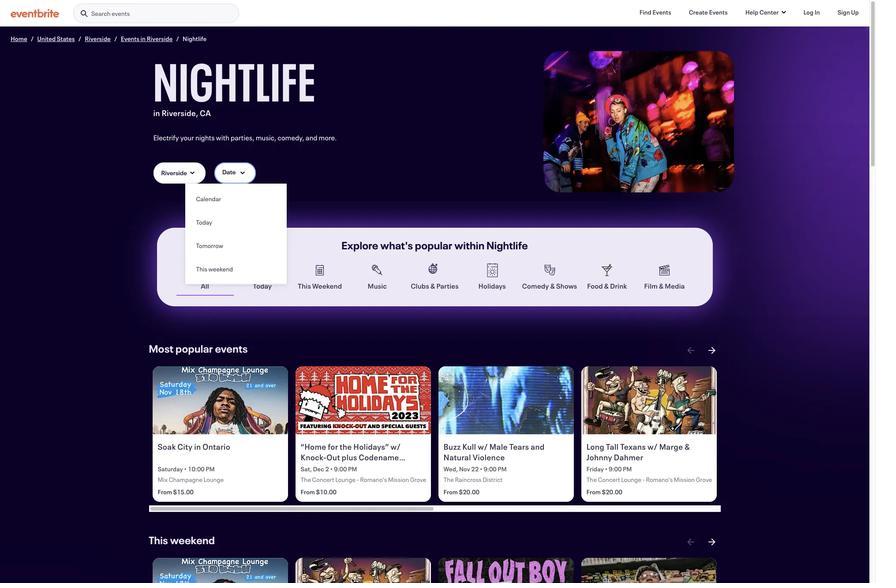 Task type: describe. For each thing, give the bounding box(es) containing it.
0 horizontal spatial events
[[121, 34, 140, 43]]

from inside saturday • 10:00 pm mix champagne lounge from $15.00
[[158, 488, 172, 497]]

buzz kull w/ male tears and natural violence primary image image
[[439, 367, 575, 434]]

pm inside sat, dec 2 •  9:00 pm the concert lounge - romano's mission grove from $10.00
[[348, 465, 357, 474]]

help
[[746, 8, 759, 16]]

1 vertical spatial this
[[298, 281, 311, 291]]

0 vertical spatial and
[[306, 133, 318, 142]]

holidays"
[[354, 442, 389, 452]]

champagne
[[169, 476, 203, 484]]

film & media
[[645, 281, 685, 291]]

from inside sat, dec 2 •  9:00 pm the concert lounge - romano's mission grove from $10.00
[[301, 488, 315, 497]]

grove inside long tall texans w/ marge & johnny dahmer friday • 9:00 pm the concert lounge - romano's mission grove from $20.00
[[697, 476, 713, 484]]

more.
[[319, 133, 337, 142]]

most
[[149, 342, 174, 356]]

out
[[327, 452, 340, 463]]

1 horizontal spatial events
[[215, 342, 248, 356]]

mission inside sat, dec 2 •  9:00 pm the concert lounge - romano's mission grove from $10.00
[[388, 476, 409, 484]]

music
[[368, 281, 387, 291]]

electrify
[[153, 133, 179, 142]]

district
[[483, 476, 503, 484]]

search events button
[[73, 4, 239, 23]]

1 vertical spatial in
[[153, 108, 160, 118]]

united
[[37, 34, 56, 43]]

10:00
[[188, 465, 205, 474]]

food & drink
[[588, 281, 628, 291]]

& for comedy
[[551, 281, 555, 291]]

center
[[760, 8, 780, 16]]

food
[[588, 281, 603, 291]]

tears
[[510, 442, 530, 452]]

explore
[[342, 238, 379, 253]]

"home for the holidays" w/ knock-out plus codename rocky/b foundation
[[301, 442, 401, 473]]

texans
[[621, 442, 647, 452]]

this weekend button
[[186, 257, 287, 281]]

comedy & shows
[[523, 281, 578, 291]]

parties,
[[231, 133, 255, 142]]

0 vertical spatial nightlife
[[183, 34, 207, 43]]

clubs & parties
[[411, 281, 459, 291]]

$15.00
[[173, 488, 194, 497]]

holidays
[[479, 281, 506, 291]]

- inside long tall texans w/ marge & johnny dahmer friday • 9:00 pm the concert lounge - romano's mission grove from $20.00
[[643, 476, 646, 484]]

& for clubs
[[431, 281, 435, 291]]

all
[[201, 281, 209, 291]]

parties
[[437, 281, 459, 291]]

johnny
[[587, 452, 613, 463]]

4 / from the left
[[176, 34, 179, 43]]

log
[[804, 8, 814, 16]]

22
[[472, 465, 479, 474]]

1 vertical spatial popular
[[176, 342, 213, 356]]

buzz kull w/ male tears and natural violence wed, nov 22 •  9:00 pm the raincross district from $20.00
[[444, 442, 545, 497]]

soak
[[158, 442, 176, 452]]

this weekend link
[[149, 534, 215, 548]]

eventbrite image
[[11, 9, 59, 18]]

pm inside long tall texans w/ marge & johnny dahmer friday • 9:00 pm the concert lounge - romano's mission grove from $20.00
[[623, 465, 633, 474]]

buzz
[[444, 442, 461, 452]]

ca
[[200, 108, 211, 118]]

knock-
[[301, 452, 327, 463]]

sat,
[[301, 465, 312, 474]]

long tall texans w/ marge & johnny dahmer primary image image
[[582, 367, 718, 434]]

tomorrow button
[[186, 234, 287, 257]]

this for this weekend link
[[149, 534, 168, 548]]

$20.00 inside long tall texans w/ marge & johnny dahmer friday • 9:00 pm the concert lounge - romano's mission grove from $20.00
[[603, 488, 623, 497]]

lounge inside saturday • 10:00 pm mix champagne lounge from $15.00
[[204, 476, 224, 484]]

for
[[328, 442, 338, 452]]

• inside buzz kull w/ male tears and natural violence wed, nov 22 •  9:00 pm the raincross district from $20.00
[[480, 465, 483, 474]]

tall
[[607, 442, 619, 452]]

rocky/b
[[301, 463, 332, 473]]

from inside buzz kull w/ male tears and natural violence wed, nov 22 •  9:00 pm the raincross district from $20.00
[[444, 488, 458, 497]]

calendar
[[196, 195, 221, 203]]

comedy
[[523, 281, 550, 291]]

the inside long tall texans w/ marge & johnny dahmer friday • 9:00 pm the concert lounge - romano's mission grove from $20.00
[[587, 476, 597, 484]]

the
[[340, 442, 352, 452]]

sign
[[838, 8, 851, 16]]

your
[[180, 133, 194, 142]]

• inside sat, dec 2 •  9:00 pm the concert lounge - romano's mission grove from $10.00
[[330, 465, 333, 474]]

riverside down search events "button" at left
[[147, 34, 173, 43]]

date button
[[215, 163, 256, 184]]

arrow left chunky_svg image for this weekend
[[686, 537, 697, 548]]

arrow right chunky_svg image
[[707, 345, 718, 356]]

nightlife in riverside, ca image
[[544, 51, 735, 193]]

this weekend for this weekend link
[[149, 534, 215, 548]]

sign up
[[838, 8, 860, 16]]

0 vertical spatial popular
[[415, 238, 453, 253]]

events in riverside link
[[121, 34, 173, 43]]

pm inside saturday • 10:00 pm mix champagne lounge from $15.00
[[206, 465, 215, 474]]

friday
[[587, 465, 604, 474]]

the inside buzz kull w/ male tears and natural violence wed, nov 22 •  9:00 pm the raincross district from $20.00
[[444, 476, 454, 484]]

• inside long tall texans w/ marge & johnny dahmer friday • 9:00 pm the concert lounge - romano's mission grove from $20.00
[[606, 465, 608, 474]]

pm inside buzz kull w/ male tears and natural violence wed, nov 22 •  9:00 pm the raincross district from $20.00
[[498, 465, 507, 474]]

this for this weekend button
[[196, 265, 208, 273]]

9:00 inside long tall texans w/ marge & johnny dahmer friday • 9:00 pm the concert lounge - romano's mission grove from $20.00
[[609, 465, 622, 474]]

$10.00
[[316, 488, 337, 497]]

& for film
[[660, 281, 664, 291]]

find events
[[640, 8, 672, 16]]

2 / from the left
[[78, 34, 81, 43]]

male
[[490, 442, 508, 452]]

2 horizontal spatial in
[[194, 442, 201, 452]]

log in link
[[797, 4, 828, 21]]

w/ inside "home for the holidays" w/ knock-out plus codename rocky/b foundation
[[391, 442, 401, 452]]

in riverside, ca
[[153, 108, 211, 118]]

1 vertical spatial today
[[253, 281, 272, 291]]

home
[[11, 34, 27, 43]]

raincross
[[455, 476, 482, 484]]

long
[[587, 442, 605, 452]]

with
[[216, 133, 230, 142]]

nights
[[196, 133, 215, 142]]

"home
[[301, 442, 327, 452]]

3 / from the left
[[114, 34, 117, 43]]

2 vertical spatial nightlife
[[487, 238, 529, 253]]

long tall texans w/ marge & johnny dahmer friday • 9:00 pm the concert lounge - romano's mission grove from $20.00
[[587, 442, 713, 497]]

soak city in ontario
[[158, 442, 231, 452]]

natural
[[444, 452, 472, 463]]

states
[[57, 34, 75, 43]]



Task type: vqa. For each thing, say whether or not it's contained in the screenshot.


Task type: locate. For each thing, give the bounding box(es) containing it.
"home for the holidays" w/ knock-out plus codename rocky/b foundation primary image image
[[296, 367, 432, 434]]

help center
[[746, 8, 780, 16]]

events inside create events link
[[710, 8, 728, 16]]

w/ right holidays"
[[391, 442, 401, 452]]

1 - from the left
[[357, 476, 359, 484]]

within
[[455, 238, 485, 253]]

1 horizontal spatial grove
[[697, 476, 713, 484]]

from left $10.00
[[301, 488, 315, 497]]

2 horizontal spatial lounge
[[622, 476, 642, 484]]

• right 2
[[330, 465, 333, 474]]

popular right most
[[176, 342, 213, 356]]

•
[[184, 465, 187, 474], [330, 465, 333, 474], [480, 465, 483, 474], [606, 465, 608, 474]]

romano's inside long tall texans w/ marge & johnny dahmer friday • 9:00 pm the concert lounge - romano's mission grove from $20.00
[[647, 476, 674, 484]]

lounge down 10:00 at the bottom
[[204, 476, 224, 484]]

home link
[[11, 34, 27, 43]]

dec
[[313, 465, 324, 474]]

kull
[[463, 442, 477, 452]]

from down 'friday'
[[587, 488, 601, 497]]

events for create events
[[710, 8, 728, 16]]

the down 'wed,'
[[444, 476, 454, 484]]

$20.00 down "raincross"
[[459, 488, 480, 497]]

this inside button
[[196, 265, 208, 273]]

events down search events on the left top
[[121, 34, 140, 43]]

most popular events
[[149, 342, 248, 356]]

from inside long tall texans w/ marge & johnny dahmer friday • 9:00 pm the concert lounge - romano's mission grove from $20.00
[[587, 488, 601, 497]]

&
[[431, 281, 435, 291], [551, 281, 555, 291], [605, 281, 609, 291], [660, 281, 664, 291], [685, 442, 691, 452]]

mission inside long tall texans w/ marge & johnny dahmer friday • 9:00 pm the concert lounge - romano's mission grove from $20.00
[[675, 476, 696, 484]]

& right clubs
[[431, 281, 435, 291]]

0 vertical spatial events
[[112, 9, 130, 18]]

2 vertical spatial this
[[149, 534, 168, 548]]

weekend
[[313, 281, 342, 291]]

up
[[852, 8, 860, 16]]

1 • from the left
[[184, 465, 187, 474]]

romano's down foundation
[[360, 476, 387, 484]]

• right 'friday'
[[606, 465, 608, 474]]

2 horizontal spatial events
[[710, 8, 728, 16]]

9:00 inside sat, dec 2 •  9:00 pm the concert lounge - romano's mission grove from $10.00
[[334, 465, 347, 474]]

• right "22"
[[480, 465, 483, 474]]

today down this weekend button
[[253, 281, 272, 291]]

today down calendar
[[196, 218, 212, 227]]

search
[[91, 9, 111, 18]]

comedy,
[[278, 133, 305, 142]]

menu containing calendar
[[186, 187, 287, 281]]

2 horizontal spatial this
[[298, 281, 311, 291]]

0 horizontal spatial today
[[196, 218, 212, 227]]

arrow left chunky_svg image left arrow right chunky_svg image
[[686, 345, 697, 356]]

create events
[[690, 8, 728, 16]]

mission down codename
[[388, 476, 409, 484]]

0 horizontal spatial popular
[[176, 342, 213, 356]]

& right film
[[660, 281, 664, 291]]

2 from from the left
[[301, 488, 315, 497]]

w/ left marge at the right
[[648, 442, 658, 452]]

sign up link
[[831, 4, 867, 21]]

1 vertical spatial arrow left chunky_svg image
[[686, 537, 697, 548]]

drink
[[611, 281, 628, 291]]

& right marge at the right
[[685, 442, 691, 452]]

and right tears
[[531, 442, 545, 452]]

• up champagne
[[184, 465, 187, 474]]

concert inside sat, dec 2 •  9:00 pm the concert lounge - romano's mission grove from $10.00
[[312, 476, 335, 484]]

3 9:00 from the left
[[609, 465, 622, 474]]

1 horizontal spatial and
[[531, 442, 545, 452]]

home / united states / riverside / events in riverside / nightlife
[[11, 34, 207, 43]]

calendar button
[[186, 187, 287, 211]]

electrify your nights with parties, music, comedy, and more.
[[153, 133, 337, 142]]

0 horizontal spatial mission
[[388, 476, 409, 484]]

3 from from the left
[[444, 488, 458, 497]]

city
[[178, 442, 193, 452]]

1 vertical spatial events
[[215, 342, 248, 356]]

riverside inside button
[[161, 169, 187, 177]]

lounge down foundation
[[336, 476, 356, 484]]

saturday
[[158, 465, 183, 474]]

0 horizontal spatial grove
[[410, 476, 427, 484]]

3 lounge from the left
[[622, 476, 642, 484]]

2
[[326, 465, 329, 474]]

in right city
[[194, 442, 201, 452]]

3 • from the left
[[480, 465, 483, 474]]

1 horizontal spatial 9:00
[[484, 465, 497, 474]]

1 w/ from the left
[[391, 442, 401, 452]]

1 vertical spatial this weekend
[[149, 534, 215, 548]]

3 w/ from the left
[[648, 442, 658, 452]]

plus
[[342, 452, 358, 463]]

buzz kull w/ male tears and natural violence link
[[444, 442, 571, 463]]

/ right riverside link
[[114, 34, 117, 43]]

2 $20.00 from the left
[[603, 488, 623, 497]]

1 horizontal spatial popular
[[415, 238, 453, 253]]

pm right 10:00 at the bottom
[[206, 465, 215, 474]]

today button
[[186, 211, 287, 234]]

this weekend inside button
[[196, 265, 233, 273]]

1 horizontal spatial lounge
[[336, 476, 356, 484]]

4 • from the left
[[606, 465, 608, 474]]

explore what's popular within nightlife
[[342, 238, 529, 253]]

violence
[[473, 452, 505, 463]]

romano's down long tall texans w/ marge & johnny dahmer link
[[647, 476, 674, 484]]

arrow left chunky_svg image left arrow right chunky_svg icon
[[686, 537, 697, 548]]

0 vertical spatial this
[[196, 265, 208, 273]]

in left riverside,
[[153, 108, 160, 118]]

2 horizontal spatial 9:00
[[609, 465, 622, 474]]

0 vertical spatial in
[[141, 34, 146, 43]]

w/ inside buzz kull w/ male tears and natural violence wed, nov 22 •  9:00 pm the raincross district from $20.00
[[478, 442, 488, 452]]

0 vertical spatial this weekend
[[196, 265, 233, 273]]

riverside,
[[162, 108, 199, 118]]

nightlife
[[183, 34, 207, 43], [153, 46, 316, 116], [487, 238, 529, 253]]

2 w/ from the left
[[478, 442, 488, 452]]

2 pm from the left
[[348, 465, 357, 474]]

0 horizontal spatial 9:00
[[334, 465, 347, 474]]

2 9:00 from the left
[[484, 465, 497, 474]]

0 horizontal spatial lounge
[[204, 476, 224, 484]]

/ right home
[[31, 34, 34, 43]]

find events link
[[633, 4, 679, 21]]

2 arrow left chunky_svg image from the top
[[686, 537, 697, 548]]

1 horizontal spatial in
[[153, 108, 160, 118]]

grove inside sat, dec 2 •  9:00 pm the concert lounge - romano's mission grove from $10.00
[[410, 476, 427, 484]]

1 horizontal spatial w/
[[478, 442, 488, 452]]

pm down dahmer
[[623, 465, 633, 474]]

1 9:00 from the left
[[334, 465, 347, 474]]

/ right states
[[78, 34, 81, 43]]

events for find events
[[653, 8, 672, 16]]

today
[[196, 218, 212, 227], [253, 281, 272, 291]]

romano's inside sat, dec 2 •  9:00 pm the concert lounge - romano's mission grove from $10.00
[[360, 476, 387, 484]]

0 horizontal spatial romano's
[[360, 476, 387, 484]]

1 $20.00 from the left
[[459, 488, 480, 497]]

2 vertical spatial in
[[194, 442, 201, 452]]

& for food
[[605, 281, 609, 291]]

codename
[[359, 452, 399, 463]]

search events
[[91, 9, 130, 18]]

$20.00 down 'friday'
[[603, 488, 623, 497]]

2 - from the left
[[643, 476, 646, 484]]

0 vertical spatial weekend
[[209, 265, 233, 273]]

and left more.
[[306, 133, 318, 142]]

create events link
[[683, 4, 736, 21]]

0 horizontal spatial the
[[301, 476, 311, 484]]

menu
[[186, 187, 287, 281]]

2 horizontal spatial w/
[[648, 442, 658, 452]]

soak city in ontario primary image image
[[153, 367, 289, 434]]

1 lounge from the left
[[204, 476, 224, 484]]

nov
[[460, 465, 471, 474]]

lounge inside sat, dec 2 •  9:00 pm the concert lounge - romano's mission grove from $10.00
[[336, 476, 356, 484]]

2 concert from the left
[[599, 476, 621, 484]]

0 horizontal spatial events
[[112, 9, 130, 18]]

1 horizontal spatial -
[[643, 476, 646, 484]]

tomorrow
[[196, 242, 223, 250]]

riverside down search
[[85, 34, 111, 43]]

the inside sat, dec 2 •  9:00 pm the concert lounge - romano's mission grove from $10.00
[[301, 476, 311, 484]]

- down foundation
[[357, 476, 359, 484]]

marge
[[660, 442, 684, 452]]

2 mission from the left
[[675, 476, 696, 484]]

"home for the holidays" w/ knock-out plus codename rocky/b foundation link
[[301, 442, 428, 473]]

most popular events link
[[149, 342, 248, 356]]

popular left within
[[415, 238, 453, 253]]

arrow left chunky_svg image for most popular events
[[686, 345, 697, 356]]

1 horizontal spatial this
[[196, 265, 208, 273]]

mix
[[158, 476, 168, 484]]

the down sat,
[[301, 476, 311, 484]]

w/ right kull
[[478, 442, 488, 452]]

mission
[[388, 476, 409, 484], [675, 476, 696, 484]]

-
[[357, 476, 359, 484], [643, 476, 646, 484]]

1 horizontal spatial today
[[253, 281, 272, 291]]

1 vertical spatial nightlife
[[153, 46, 316, 116]]

0 horizontal spatial concert
[[312, 476, 335, 484]]

events inside search events "button"
[[112, 9, 130, 18]]

1 the from the left
[[301, 476, 311, 484]]

0 horizontal spatial in
[[141, 34, 146, 43]]

events right find
[[653, 8, 672, 16]]

1 mission from the left
[[388, 476, 409, 484]]

riverside down electrify
[[161, 169, 187, 177]]

arrow right chunky_svg image
[[707, 537, 718, 548]]

ontario
[[203, 442, 231, 452]]

find
[[640, 8, 652, 16]]

weekend for this weekend button
[[209, 265, 233, 273]]

2 the from the left
[[444, 476, 454, 484]]

9:00 right 2
[[334, 465, 347, 474]]

- down dahmer
[[643, 476, 646, 484]]

shows
[[557, 281, 578, 291]]

1 vertical spatial and
[[531, 442, 545, 452]]

1 concert from the left
[[312, 476, 335, 484]]

weekend for this weekend link
[[170, 534, 215, 548]]

4 pm from the left
[[623, 465, 633, 474]]

events
[[653, 8, 672, 16], [710, 8, 728, 16], [121, 34, 140, 43]]

events
[[112, 9, 130, 18], [215, 342, 248, 356]]

united states link
[[37, 34, 75, 43]]

w/
[[391, 442, 401, 452], [478, 442, 488, 452], [648, 442, 658, 452]]

1 horizontal spatial the
[[444, 476, 454, 484]]

w/ inside long tall texans w/ marge & johnny dahmer friday • 9:00 pm the concert lounge - romano's mission grove from $20.00
[[648, 442, 658, 452]]

events right create
[[710, 8, 728, 16]]

$20.00 inside buzz kull w/ male tears and natural violence wed, nov 22 •  9:00 pm the raincross district from $20.00
[[459, 488, 480, 497]]

0 horizontal spatial this
[[149, 534, 168, 548]]

create
[[690, 8, 709, 16]]

0 vertical spatial arrow left chunky_svg image
[[686, 345, 697, 356]]

1 horizontal spatial events
[[653, 8, 672, 16]]

1 horizontal spatial romano's
[[647, 476, 674, 484]]

pm up district
[[498, 465, 507, 474]]

what's
[[381, 238, 413, 253]]

date
[[223, 168, 236, 176]]

9:00
[[334, 465, 347, 474], [484, 465, 497, 474], [609, 465, 622, 474]]

from down mix at the bottom left of page
[[158, 488, 172, 497]]

0 horizontal spatial w/
[[391, 442, 401, 452]]

from down "raincross"
[[444, 488, 458, 497]]

riverside button
[[153, 163, 206, 184]]

pm down plus
[[348, 465, 357, 474]]

2 lounge from the left
[[336, 476, 356, 484]]

2 grove from the left
[[697, 476, 713, 484]]

1 arrow left chunky_svg image from the top
[[686, 345, 697, 356]]

lounge down dahmer
[[622, 476, 642, 484]]

concert down 2
[[312, 476, 335, 484]]

1 grove from the left
[[410, 476, 427, 484]]

lounge inside long tall texans w/ marge & johnny dahmer friday • 9:00 pm the concert lounge - romano's mission grove from $20.00
[[622, 476, 642, 484]]

in
[[141, 34, 146, 43], [153, 108, 160, 118], [194, 442, 201, 452]]

1 horizontal spatial concert
[[599, 476, 621, 484]]

pm
[[206, 465, 215, 474], [348, 465, 357, 474], [498, 465, 507, 474], [623, 465, 633, 474]]

the down 'friday'
[[587, 476, 597, 484]]

1 / from the left
[[31, 34, 34, 43]]

riverside
[[85, 34, 111, 43], [147, 34, 173, 43], [161, 169, 187, 177]]

concert inside long tall texans w/ marge & johnny dahmer friday • 9:00 pm the concert lounge - romano's mission grove from $20.00
[[599, 476, 621, 484]]

0 horizontal spatial and
[[306, 133, 318, 142]]

long tall texans w/ marge & johnny dahmer link
[[587, 442, 714, 463]]

1 from from the left
[[158, 488, 172, 497]]

today inside button
[[196, 218, 212, 227]]

weekend inside button
[[209, 265, 233, 273]]

1 romano's from the left
[[360, 476, 387, 484]]

- inside sat, dec 2 •  9:00 pm the concert lounge - romano's mission grove from $10.00
[[357, 476, 359, 484]]

0 horizontal spatial $20.00
[[459, 488, 480, 497]]

the
[[301, 476, 311, 484], [444, 476, 454, 484], [587, 476, 597, 484]]

mission down marge at the right
[[675, 476, 696, 484]]

& left 'shows'
[[551, 281, 555, 291]]

events inside find events link
[[653, 8, 672, 16]]

1 vertical spatial weekend
[[170, 534, 215, 548]]

wed,
[[444, 465, 458, 474]]

lounge
[[204, 476, 224, 484], [336, 476, 356, 484], [622, 476, 642, 484]]

sat, dec 2 •  9:00 pm the concert lounge - romano's mission grove from $10.00
[[301, 465, 427, 497]]

popular
[[415, 238, 453, 253], [176, 342, 213, 356]]

3 the from the left
[[587, 476, 597, 484]]

log in
[[804, 8, 821, 16]]

this weekend for this weekend button
[[196, 265, 233, 273]]

9:00 down dahmer
[[609, 465, 622, 474]]

0 horizontal spatial -
[[357, 476, 359, 484]]

1 pm from the left
[[206, 465, 215, 474]]

0 vertical spatial today
[[196, 218, 212, 227]]

media
[[666, 281, 685, 291]]

1 horizontal spatial $20.00
[[603, 488, 623, 497]]

/ right events in riverside link in the left of the page
[[176, 34, 179, 43]]

in down search events "button" at left
[[141, 34, 146, 43]]

arrow left chunky_svg image
[[686, 345, 697, 356], [686, 537, 697, 548]]

music,
[[256, 133, 277, 142]]

2 romano's from the left
[[647, 476, 674, 484]]

2 • from the left
[[330, 465, 333, 474]]

4 from from the left
[[587, 488, 601, 497]]

& inside long tall texans w/ marge & johnny dahmer friday • 9:00 pm the concert lounge - romano's mission grove from $20.00
[[685, 442, 691, 452]]

• inside saturday • 10:00 pm mix champagne lounge from $15.00
[[184, 465, 187, 474]]

3 pm from the left
[[498, 465, 507, 474]]

2 horizontal spatial the
[[587, 476, 597, 484]]

film
[[645, 281, 658, 291]]

1 horizontal spatial mission
[[675, 476, 696, 484]]

& right 'food'
[[605, 281, 609, 291]]

9:00 inside buzz kull w/ male tears and natural violence wed, nov 22 •  9:00 pm the raincross district from $20.00
[[484, 465, 497, 474]]

foundation
[[334, 463, 376, 473]]

concert down 'friday'
[[599, 476, 621, 484]]

and inside buzz kull w/ male tears and natural violence wed, nov 22 •  9:00 pm the raincross district from $20.00
[[531, 442, 545, 452]]

in
[[815, 8, 821, 16]]

9:00 up district
[[484, 465, 497, 474]]

from
[[158, 488, 172, 497], [301, 488, 315, 497], [444, 488, 458, 497], [587, 488, 601, 497]]



